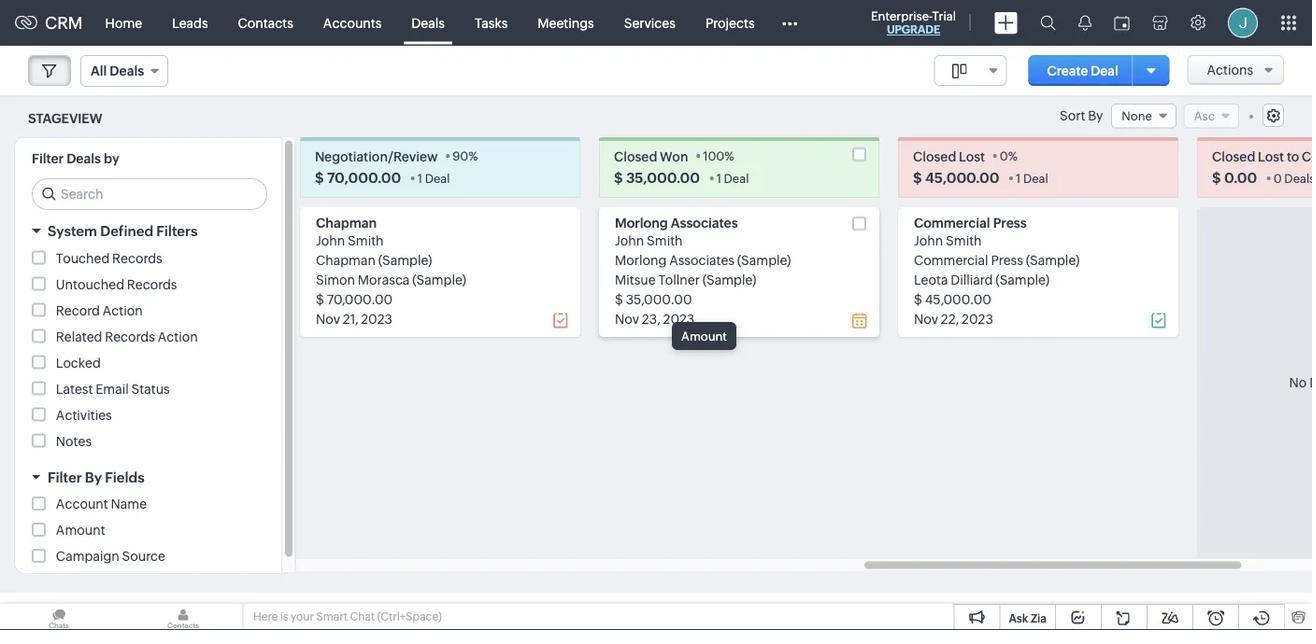 Task type: vqa. For each thing, say whether or not it's contained in the screenshot.
the size field
no



Task type: locate. For each thing, give the bounding box(es) containing it.
deals for filter deals by
[[67, 151, 101, 166]]

create deal
[[1047, 63, 1119, 78]]

1 deal down 100 %
[[717, 171, 749, 185]]

your
[[291, 611, 314, 624]]

nov inside the morlong associates john smith morlong associates (sample) mitsue tollner (sample) $ 35,000.00 nov 23, 2023
[[615, 312, 639, 326]]

$ down "mitsue"
[[615, 292, 623, 307]]

morasca
[[358, 272, 410, 287]]

1 for 35,000.00
[[717, 171, 722, 185]]

1 vertical spatial 45,000.00
[[925, 292, 992, 307]]

deals left the by
[[67, 151, 101, 166]]

3 john from the left
[[914, 233, 943, 248]]

2 lost from the left
[[1258, 148, 1284, 163]]

records down record action
[[105, 329, 155, 344]]

70,000.00 up 21,
[[327, 292, 393, 307]]

1 horizontal spatial amount
[[681, 329, 727, 344]]

tollner
[[658, 272, 700, 287]]

by up account name on the left bottom
[[85, 469, 102, 485]]

stageview
[[28, 111, 102, 126]]

1 2023 from the left
[[361, 312, 393, 326]]

by
[[1088, 109, 1103, 124], [85, 469, 102, 485]]

closed
[[614, 148, 657, 163], [913, 148, 957, 163], [1212, 148, 1256, 163]]

2 horizontal spatial %
[[1008, 149, 1018, 163]]

deal down negotiation/review
[[425, 171, 450, 185]]

campaign
[[56, 549, 119, 564]]

contacts
[[238, 15, 293, 30]]

0 vertical spatial 70,000.00
[[327, 169, 401, 186]]

smith inside chapman john smith chapman (sample) simon morasca (sample) $ 70,000.00 nov 21, 2023
[[348, 233, 384, 248]]

70,000.00 down negotiation/review
[[327, 169, 401, 186]]

2023 for closed won
[[663, 312, 695, 326]]

commercial press (sample) link
[[914, 253, 1080, 268]]

services link
[[609, 0, 691, 45]]

deals right all
[[110, 64, 144, 79]]

deal inside create deal button
[[1091, 63, 1119, 78]]

commercial
[[914, 215, 990, 230], [914, 253, 989, 268]]

35,000.00 up 23,
[[626, 292, 692, 307]]

0 horizontal spatial action
[[102, 303, 143, 318]]

1 1 deal from the left
[[418, 171, 450, 185]]

profile image
[[1228, 8, 1258, 38]]

deals
[[412, 15, 445, 30], [110, 64, 144, 79], [67, 151, 101, 166], [1285, 171, 1312, 185]]

2 smith from the left
[[647, 233, 683, 248]]

by right sort at the right top of page
[[1088, 109, 1103, 124]]

3 smith from the left
[[946, 233, 982, 248]]

0 vertical spatial filter
[[32, 151, 64, 166]]

0 vertical spatial by
[[1088, 109, 1103, 124]]

1 vertical spatial 70,000.00
[[327, 292, 393, 307]]

2 horizontal spatial john
[[914, 233, 943, 248]]

amount down mitsue tollner (sample) link
[[681, 329, 727, 344]]

2023 for $ 45,000.00
[[962, 312, 993, 326]]

commercial up leota
[[914, 253, 989, 268]]

1 horizontal spatial 0
[[1274, 171, 1282, 185]]

2023 right 23,
[[663, 312, 695, 326]]

fields
[[105, 469, 144, 485]]

records
[[112, 250, 162, 265], [127, 276, 177, 291], [105, 329, 155, 344]]

closed up $ 45,000.00
[[913, 148, 957, 163]]

2 horizontal spatial 1 deal
[[1016, 171, 1049, 185]]

3 2023 from the left
[[962, 312, 993, 326]]

to
[[1287, 148, 1300, 163]]

leads link
[[157, 0, 223, 45]]

0 vertical spatial amount
[[681, 329, 727, 344]]

None field
[[934, 55, 1007, 86]]

chapman (sample) link
[[316, 253, 432, 268]]

1 vertical spatial records
[[127, 276, 177, 291]]

morlong up "mitsue"
[[615, 253, 667, 268]]

3 1 from the left
[[1016, 171, 1021, 185]]

3 closed from the left
[[1212, 148, 1256, 163]]

touched
[[56, 250, 110, 265]]

2 horizontal spatial 2023
[[962, 312, 993, 326]]

2 horizontal spatial closed
[[1212, 148, 1256, 163]]

filter for filter by fields
[[48, 469, 82, 485]]

enterprise-trial upgrade
[[871, 9, 956, 36]]

1 vertical spatial 0
[[1274, 171, 1282, 185]]

0 vertical spatial 45,000.00
[[925, 169, 1000, 186]]

press up leota dilliard (sample) link
[[991, 253, 1023, 268]]

1 vertical spatial filter
[[48, 469, 82, 485]]

untouched
[[56, 276, 124, 291]]

90 %
[[453, 149, 478, 163]]

1 vertical spatial chapman
[[316, 253, 376, 268]]

account
[[56, 497, 108, 512]]

0 horizontal spatial %
[[469, 149, 478, 163]]

0 horizontal spatial smith
[[348, 233, 384, 248]]

2 commercial from the top
[[914, 253, 989, 268]]

45,000.00 up 22,
[[925, 292, 992, 307]]

2 john from the left
[[615, 233, 644, 248]]

1 45,000.00 from the top
[[925, 169, 1000, 186]]

here is your smart chat (ctrl+space)
[[253, 611, 442, 624]]

1 horizontal spatial %
[[725, 149, 734, 163]]

action up status
[[158, 329, 198, 344]]

1 horizontal spatial john
[[615, 233, 644, 248]]

chats image
[[0, 605, 118, 631]]

lost for closed lost
[[959, 148, 985, 163]]

0 vertical spatial chapman
[[316, 215, 377, 230]]

0 horizontal spatial amount
[[56, 523, 105, 538]]

deals inside field
[[110, 64, 144, 79]]

filter inside dropdown button
[[48, 469, 82, 485]]

1 horizontal spatial 2023
[[663, 312, 695, 326]]

deal
[[1091, 63, 1119, 78], [425, 171, 450, 185], [724, 171, 749, 185], [1023, 171, 1049, 185]]

All Deals field
[[80, 55, 168, 87]]

john up "mitsue"
[[615, 233, 644, 248]]

$ left the 0.00
[[1212, 169, 1221, 186]]

2 horizontal spatial smith
[[946, 233, 982, 248]]

2 closed from the left
[[913, 148, 957, 163]]

associates up mitsue tollner (sample) link
[[669, 253, 735, 268]]

deals down to in the top of the page
[[1285, 171, 1312, 185]]

$ 0.00
[[1212, 169, 1257, 186]]

0 vertical spatial 35,000.00
[[626, 169, 700, 186]]

0 down closed lost to co
[[1274, 171, 1282, 185]]

leota dilliard (sample) link
[[914, 272, 1050, 287]]

ask zia
[[1009, 613, 1047, 625]]

records down defined
[[112, 250, 162, 265]]

45,000.00
[[925, 169, 1000, 186], [925, 292, 992, 307]]

1 horizontal spatial nov
[[615, 312, 639, 326]]

meetings
[[538, 15, 594, 30]]

action up related records action
[[102, 303, 143, 318]]

records for touched
[[112, 250, 162, 265]]

deal down 100 %
[[724, 171, 749, 185]]

is
[[280, 611, 288, 624]]

1 deal down 0 %
[[1016, 171, 1049, 185]]

nov left 21,
[[316, 312, 340, 326]]

35,000.00 down won
[[626, 169, 700, 186]]

lost left to in the top of the page
[[1258, 148, 1284, 163]]

defined
[[100, 223, 153, 239]]

home
[[105, 15, 142, 30]]

1 horizontal spatial by
[[1088, 109, 1103, 124]]

commercial down $ 45,000.00
[[914, 215, 990, 230]]

deal right the create
[[1091, 63, 1119, 78]]

2 70,000.00 from the top
[[327, 292, 393, 307]]

filter down the stageview
[[32, 151, 64, 166]]

john up leota
[[914, 233, 943, 248]]

closed for closed lost to co
[[1212, 148, 1256, 163]]

associates up morlong associates (sample) link
[[671, 215, 738, 230]]

0 vertical spatial records
[[112, 250, 162, 265]]

create menu image
[[995, 12, 1018, 34]]

0 horizontal spatial 1 deal
[[418, 171, 450, 185]]

amount
[[681, 329, 727, 344], [56, 523, 105, 538]]

signals element
[[1067, 0, 1103, 46]]

3 nov from the left
[[914, 312, 938, 326]]

chapman up simon
[[316, 253, 376, 268]]

0 deals
[[1274, 171, 1312, 185]]

1 horizontal spatial 1
[[717, 171, 722, 185]]

2 1 deal from the left
[[717, 171, 749, 185]]

records down touched records
[[127, 276, 177, 291]]

2023 inside the morlong associates john smith morlong associates (sample) mitsue tollner (sample) $ 35,000.00 nov 23, 2023
[[663, 312, 695, 326]]

0 horizontal spatial 2023
[[361, 312, 393, 326]]

chapman john smith chapman (sample) simon morasca (sample) $ 70,000.00 nov 21, 2023
[[316, 215, 466, 326]]

0 vertical spatial action
[[102, 303, 143, 318]]

filter deals by
[[32, 151, 119, 166]]

chapman up "chapman (sample)" 'link'
[[316, 215, 377, 230]]

2 1 from the left
[[717, 171, 722, 185]]

0 for lost
[[1000, 149, 1008, 163]]

press up commercial press (sample) link
[[993, 215, 1027, 230]]

1 horizontal spatial lost
[[1258, 148, 1284, 163]]

smith for $
[[946, 233, 982, 248]]

none
[[1122, 109, 1152, 123]]

related records action
[[56, 329, 198, 344]]

closed up $ 0.00
[[1212, 148, 1256, 163]]

2 horizontal spatial 1
[[1016, 171, 1021, 185]]

smith down commercial press link
[[946, 233, 982, 248]]

$ up 'chapman' link
[[315, 169, 324, 186]]

2 nov from the left
[[615, 312, 639, 326]]

smith down morlong associates link
[[647, 233, 683, 248]]

1 vertical spatial 35,000.00
[[626, 292, 692, 307]]

0 horizontal spatial 1
[[418, 171, 423, 185]]

1 nov from the left
[[316, 312, 340, 326]]

1 % from the left
[[469, 149, 478, 163]]

1 down 0 %
[[1016, 171, 1021, 185]]

0 horizontal spatial 0
[[1000, 149, 1008, 163]]

(sample) down morlong associates (sample) link
[[703, 272, 757, 287]]

nov left 22,
[[914, 312, 938, 326]]

dilliard
[[951, 272, 993, 287]]

smith
[[348, 233, 384, 248], [647, 233, 683, 248], [946, 233, 982, 248]]

smith inside the morlong associates john smith morlong associates (sample) mitsue tollner (sample) $ 35,000.00 nov 23, 2023
[[647, 233, 683, 248]]

2 vertical spatial records
[[105, 329, 155, 344]]

nov for closed won
[[615, 312, 639, 326]]

0 horizontal spatial by
[[85, 469, 102, 485]]

action
[[102, 303, 143, 318], [158, 329, 198, 344]]

closed up $ 35,000.00
[[614, 148, 657, 163]]

by for filter
[[85, 469, 102, 485]]

(sample)
[[378, 253, 432, 268], [737, 253, 791, 268], [1026, 253, 1080, 268], [412, 272, 466, 287], [703, 272, 757, 287], [996, 272, 1050, 287]]

90
[[453, 149, 469, 163]]

deal for $ 70,000.00
[[425, 171, 450, 185]]

$ down leota
[[914, 292, 922, 307]]

1 vertical spatial action
[[158, 329, 198, 344]]

1 commercial from the top
[[914, 215, 990, 230]]

1 horizontal spatial smith
[[647, 233, 683, 248]]

morlong down $ 35,000.00
[[615, 215, 668, 230]]

0 horizontal spatial lost
[[959, 148, 985, 163]]

john inside commercial press john smith commercial press (sample) leota dilliard (sample) $ 45,000.00 nov 22, 2023
[[914, 233, 943, 248]]

2 45,000.00 from the top
[[925, 292, 992, 307]]

(sample) right morasca
[[412, 272, 466, 287]]

contacts link
[[223, 0, 308, 45]]

smith inside commercial press john smith commercial press (sample) leota dilliard (sample) $ 45,000.00 nov 22, 2023
[[946, 233, 982, 248]]

0 vertical spatial morlong
[[615, 215, 668, 230]]

2023 right 21,
[[361, 312, 393, 326]]

closed for closed won
[[614, 148, 657, 163]]

1 down 100 %
[[717, 171, 722, 185]]

0 horizontal spatial closed
[[614, 148, 657, 163]]

2023 inside commercial press john smith commercial press (sample) leota dilliard (sample) $ 45,000.00 nov 22, 2023
[[962, 312, 993, 326]]

$ down simon
[[316, 292, 324, 307]]

3 % from the left
[[1008, 149, 1018, 163]]

35,000.00
[[626, 169, 700, 186], [626, 292, 692, 307]]

1 closed from the left
[[614, 148, 657, 163]]

ask
[[1009, 613, 1028, 625]]

by inside dropdown button
[[85, 469, 102, 485]]

0.00
[[1224, 169, 1257, 186]]

smith up "chapman (sample)" 'link'
[[348, 233, 384, 248]]

1 vertical spatial by
[[85, 469, 102, 485]]

john inside the morlong associates john smith morlong associates (sample) mitsue tollner (sample) $ 35,000.00 nov 23, 2023
[[615, 233, 644, 248]]

2 horizontal spatial nov
[[914, 312, 938, 326]]

chapman
[[316, 215, 377, 230], [316, 253, 376, 268]]

morlong associates link
[[615, 215, 738, 230]]

1 1 from the left
[[418, 171, 423, 185]]

home link
[[90, 0, 157, 45]]

1
[[418, 171, 423, 185], [717, 171, 722, 185], [1016, 171, 1021, 185]]

1 lost from the left
[[959, 148, 985, 163]]

0 vertical spatial associates
[[671, 215, 738, 230]]

1 john from the left
[[316, 233, 345, 248]]

john down 'chapman' link
[[316, 233, 345, 248]]

source
[[122, 549, 165, 564]]

1 deal for $ 35,000.00
[[717, 171, 749, 185]]

filter up account in the left bottom of the page
[[48, 469, 82, 485]]

1 deal down negotiation/review
[[418, 171, 450, 185]]

lost up $ 45,000.00
[[959, 148, 985, 163]]

record action
[[56, 303, 143, 318]]

contacts image
[[124, 605, 242, 631]]

$ inside chapman john smith chapman (sample) simon morasca (sample) $ 70,000.00 nov 21, 2023
[[316, 292, 324, 307]]

projects link
[[691, 0, 770, 45]]

$ down closed lost
[[913, 169, 922, 186]]

70,000.00 inside chapman john smith chapman (sample) simon morasca (sample) $ 70,000.00 nov 21, 2023
[[327, 292, 393, 307]]

1 smith from the left
[[348, 233, 384, 248]]

smith for closed
[[647, 233, 683, 248]]

size image
[[952, 63, 967, 79]]

0 horizontal spatial john
[[316, 233, 345, 248]]

morlong associates (sample) link
[[615, 253, 791, 268]]

3 1 deal from the left
[[1016, 171, 1049, 185]]

activities
[[56, 407, 112, 422]]

commercial press link
[[914, 215, 1027, 230]]

nov left 23,
[[615, 312, 639, 326]]

nov inside commercial press john smith commercial press (sample) leota dilliard (sample) $ 45,000.00 nov 22, 2023
[[914, 312, 938, 326]]

by for sort
[[1088, 109, 1103, 124]]

co
[[1302, 148, 1312, 163]]

actions
[[1207, 63, 1253, 78]]

0 vertical spatial 0
[[1000, 149, 1008, 163]]

1 vertical spatial commercial
[[914, 253, 989, 268]]

1 morlong from the top
[[615, 215, 668, 230]]

1 vertical spatial morlong
[[615, 253, 667, 268]]

0 horizontal spatial nov
[[316, 312, 340, 326]]

lost for closed lost to co
[[1258, 148, 1284, 163]]

% for $ 45,000.00
[[1008, 149, 1018, 163]]

system defined filters
[[48, 223, 198, 239]]

1 down negotiation/review
[[418, 171, 423, 185]]

deal up commercial press link
[[1023, 171, 1049, 185]]

2023 right 22,
[[962, 312, 993, 326]]

45,000.00 down closed lost
[[925, 169, 1000, 186]]

2023 inside chapman john smith chapman (sample) simon morasca (sample) $ 70,000.00 nov 21, 2023
[[361, 312, 393, 326]]

0 right closed lost
[[1000, 149, 1008, 163]]

crm
[[45, 13, 83, 32]]

search image
[[1040, 15, 1056, 31]]

1 horizontal spatial closed
[[913, 148, 957, 163]]

$
[[315, 169, 324, 186], [614, 169, 623, 186], [913, 169, 922, 186], [1212, 169, 1221, 186], [316, 292, 324, 307], [615, 292, 623, 307], [914, 292, 922, 307]]

1 horizontal spatial 1 deal
[[717, 171, 749, 185]]

0 vertical spatial commercial
[[914, 215, 990, 230]]

amount down account in the left bottom of the page
[[56, 523, 105, 538]]

meetings link
[[523, 0, 609, 45]]

2 35,000.00 from the top
[[626, 292, 692, 307]]

2 2023 from the left
[[663, 312, 695, 326]]



Task type: describe. For each thing, give the bounding box(es) containing it.
(sample) up leota dilliard (sample) link
[[1026, 253, 1080, 268]]

leota
[[914, 272, 948, 287]]

sort
[[1060, 109, 1086, 124]]

records for untouched
[[127, 276, 177, 291]]

deals link
[[397, 0, 460, 45]]

0 for 0.00
[[1274, 171, 1282, 185]]

21,
[[343, 312, 358, 326]]

filters
[[156, 223, 198, 239]]

search element
[[1029, 0, 1067, 46]]

deals for 0 deals
[[1285, 171, 1312, 185]]

$ down closed won
[[614, 169, 623, 186]]

deal for $ 35,000.00
[[724, 171, 749, 185]]

nov for $ 45,000.00
[[914, 312, 938, 326]]

negotiation/review
[[315, 148, 438, 163]]

signals image
[[1079, 15, 1092, 31]]

chat
[[350, 611, 375, 624]]

1 vertical spatial associates
[[669, 253, 735, 268]]

latest
[[56, 381, 93, 396]]

closed lost
[[913, 148, 985, 163]]

simon morasca (sample) link
[[316, 272, 466, 287]]

(sample) up mitsue tollner (sample) link
[[737, 253, 791, 268]]

sort by
[[1060, 109, 1103, 124]]

2 chapman from the top
[[316, 253, 376, 268]]

1 for 45,000.00
[[1016, 171, 1021, 185]]

1 vertical spatial press
[[991, 253, 1023, 268]]

crm link
[[15, 13, 83, 32]]

latest email status
[[56, 381, 170, 396]]

john inside chapman john smith chapman (sample) simon morasca (sample) $ 70,000.00 nov 21, 2023
[[316, 233, 345, 248]]

filter for filter deals by
[[32, 151, 64, 166]]

100 %
[[703, 149, 734, 163]]

system defined filters button
[[15, 214, 281, 248]]

untouched records
[[56, 276, 177, 291]]

campaign source
[[56, 549, 165, 564]]

nov inside chapman john smith chapman (sample) simon morasca (sample) $ 70,000.00 nov 21, 2023
[[316, 312, 340, 326]]

upgrade
[[887, 23, 940, 36]]

100
[[703, 149, 725, 163]]

closed for closed lost
[[913, 148, 957, 163]]

$ 45,000.00
[[913, 169, 1000, 186]]

john for $
[[914, 233, 943, 248]]

% for $ 70,000.00
[[469, 149, 478, 163]]

here
[[253, 611, 278, 624]]

create deal button
[[1029, 55, 1137, 86]]

$ inside the morlong associates john smith morlong associates (sample) mitsue tollner (sample) $ 35,000.00 nov 23, 2023
[[615, 292, 623, 307]]

accounts
[[323, 15, 382, 30]]

35,000.00 inside the morlong associates john smith morlong associates (sample) mitsue tollner (sample) $ 35,000.00 nov 23, 2023
[[626, 292, 692, 307]]

projects
[[706, 15, 755, 30]]

1 chapman from the top
[[316, 215, 377, 230]]

closed won
[[614, 148, 688, 163]]

smart
[[316, 611, 348, 624]]

by
[[104, 151, 119, 166]]

name
[[111, 497, 147, 512]]

23,
[[642, 312, 661, 326]]

1 deal for $ 70,000.00
[[418, 171, 450, 185]]

mitsue tollner (sample) link
[[615, 272, 757, 287]]

1 deal for $ 45,000.00
[[1016, 171, 1049, 185]]

touched records
[[56, 250, 162, 265]]

record
[[56, 303, 100, 318]]

2 morlong from the top
[[615, 253, 667, 268]]

records for related
[[105, 329, 155, 344]]

22,
[[941, 312, 959, 326]]

simon
[[316, 272, 355, 287]]

tasks link
[[460, 0, 523, 45]]

email
[[96, 381, 129, 396]]

profile element
[[1217, 0, 1269, 45]]

trial
[[932, 9, 956, 23]]

all
[[91, 64, 107, 79]]

john for closed
[[615, 233, 644, 248]]

create menu element
[[983, 0, 1029, 45]]

won
[[660, 148, 688, 163]]

1 for 70,000.00
[[418, 171, 423, 185]]

deals left 'tasks'
[[412, 15, 445, 30]]

mitsue
[[615, 272, 656, 287]]

services
[[624, 15, 676, 30]]

calendar image
[[1114, 15, 1130, 30]]

Other Modules field
[[770, 8, 810, 38]]

closed lost to co
[[1212, 148, 1312, 163]]

enterprise-
[[871, 9, 932, 23]]

filter by fields
[[48, 469, 144, 485]]

Search text field
[[33, 179, 266, 209]]

locked
[[56, 355, 101, 370]]

None field
[[1112, 104, 1177, 128]]

deal for $ 45,000.00
[[1023, 171, 1049, 185]]

0 vertical spatial press
[[993, 215, 1027, 230]]

(sample) up simon morasca (sample) 'link'
[[378, 253, 432, 268]]

filter by fields button
[[15, 461, 281, 494]]

related
[[56, 329, 102, 344]]

create
[[1047, 63, 1088, 78]]

zia
[[1031, 613, 1047, 625]]

$ inside commercial press john smith commercial press (sample) leota dilliard (sample) $ 45,000.00 nov 22, 2023
[[914, 292, 922, 307]]

(sample) down commercial press (sample) link
[[996, 272, 1050, 287]]

account name
[[56, 497, 147, 512]]

1 horizontal spatial action
[[158, 329, 198, 344]]

45,000.00 inside commercial press john smith commercial press (sample) leota dilliard (sample) $ 45,000.00 nov 22, 2023
[[925, 292, 992, 307]]

1 35,000.00 from the top
[[626, 169, 700, 186]]

leads
[[172, 15, 208, 30]]

$ 35,000.00
[[614, 169, 700, 186]]

accounts link
[[308, 0, 397, 45]]

$ 70,000.00
[[315, 169, 401, 186]]

(ctrl+space)
[[377, 611, 442, 624]]

deals for all deals
[[110, 64, 144, 79]]

commercial press john smith commercial press (sample) leota dilliard (sample) $ 45,000.00 nov 22, 2023
[[914, 215, 1080, 326]]

0 %
[[1000, 149, 1018, 163]]

1 70,000.00 from the top
[[327, 169, 401, 186]]

1 vertical spatial amount
[[56, 523, 105, 538]]

2 % from the left
[[725, 149, 734, 163]]

tasks
[[475, 15, 508, 30]]

status
[[131, 381, 170, 396]]

chapman link
[[316, 215, 377, 230]]



